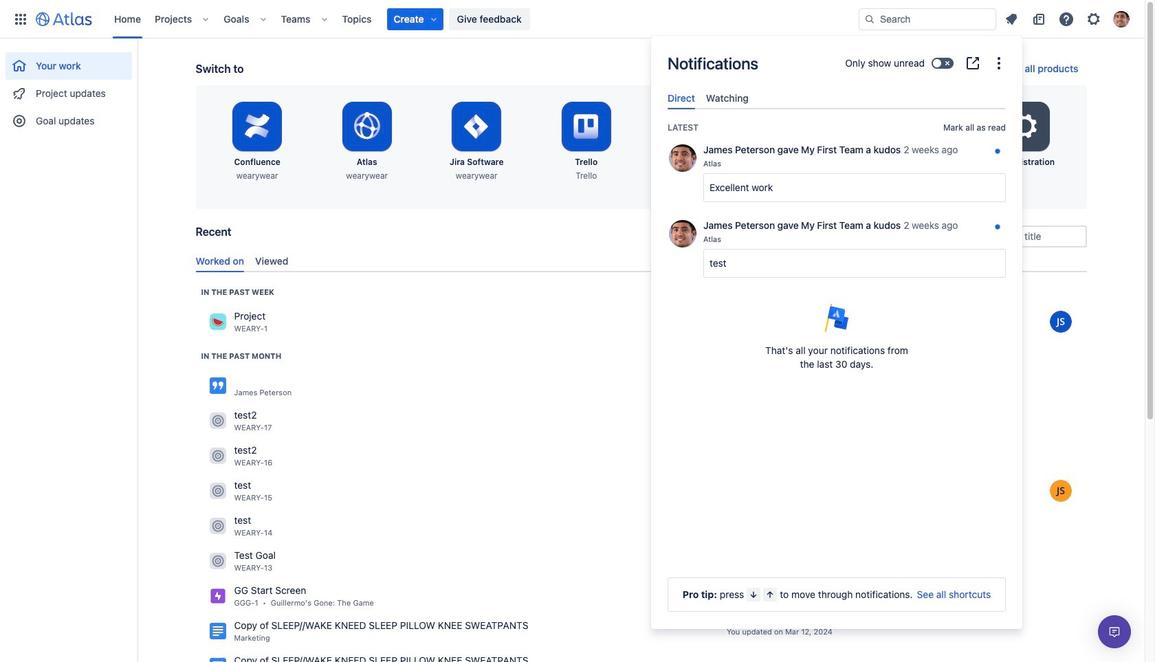 Task type: locate. For each thing, give the bounding box(es) containing it.
1 vertical spatial confluence image
[[209, 658, 226, 662]]

1 confluence image from the top
[[209, 623, 226, 640]]

townsquare image
[[209, 413, 226, 429], [209, 448, 226, 465], [209, 518, 226, 535]]

group
[[6, 39, 132, 139]]

heading
[[201, 287, 274, 298], [201, 351, 282, 362]]

1 vertical spatial townsquare image
[[209, 483, 226, 500]]

1 vertical spatial townsquare image
[[209, 448, 226, 465]]

2 vertical spatial townsquare image
[[209, 553, 226, 570]]

0 vertical spatial settings image
[[1086, 11, 1103, 27]]

more image
[[991, 55, 1008, 72]]

arrow up image
[[765, 589, 776, 600]]

confluence image
[[209, 623, 226, 640], [209, 658, 226, 662]]

banner
[[0, 0, 1145, 39]]

dialog
[[651, 36, 1023, 629]]

2 townsquare image from the top
[[209, 448, 226, 465]]

2 townsquare image from the top
[[209, 483, 226, 500]]

2 confluence image from the top
[[209, 658, 226, 662]]

3 townsquare image from the top
[[209, 553, 226, 570]]

1 heading from the top
[[201, 287, 274, 298]]

Search field
[[859, 8, 997, 30]]

tab list
[[662, 87, 1012, 109], [190, 249, 1093, 272]]

settings image
[[1086, 11, 1103, 27], [1009, 110, 1042, 143]]

0 vertical spatial confluence image
[[209, 623, 226, 640]]

confluence image
[[209, 378, 226, 394]]

2 vertical spatial townsquare image
[[209, 518, 226, 535]]

open notifications in a new tab image
[[965, 55, 981, 72]]

1 vertical spatial heading
[[201, 351, 282, 362]]

None search field
[[859, 8, 997, 30]]

0 vertical spatial townsquare image
[[209, 413, 226, 429]]

0 vertical spatial townsquare image
[[209, 314, 226, 330]]

0 horizontal spatial settings image
[[1009, 110, 1042, 143]]

townsquare image
[[209, 314, 226, 330], [209, 483, 226, 500], [209, 553, 226, 570]]

1 townsquare image from the top
[[209, 413, 226, 429]]

0 vertical spatial heading
[[201, 287, 274, 298]]



Task type: vqa. For each thing, say whether or not it's contained in the screenshot.
Settings icon to the left
no



Task type: describe. For each thing, give the bounding box(es) containing it.
search image
[[865, 13, 876, 24]]

switch to... image
[[12, 11, 29, 27]]

0 vertical spatial tab list
[[662, 87, 1012, 109]]

2 heading from the top
[[201, 351, 282, 362]]

account image
[[1114, 11, 1130, 27]]

arrow down image
[[749, 589, 760, 600]]

help image
[[1059, 11, 1075, 27]]

1 horizontal spatial settings image
[[1086, 11, 1103, 27]]

1 townsquare image from the top
[[209, 314, 226, 330]]

1 vertical spatial tab list
[[190, 249, 1093, 272]]

jira image
[[209, 588, 226, 605]]

3 townsquare image from the top
[[209, 518, 226, 535]]

open intercom messenger image
[[1107, 624, 1123, 640]]

notifications image
[[1004, 11, 1020, 27]]

top element
[[8, 0, 859, 38]]

1 vertical spatial settings image
[[1009, 110, 1042, 143]]

Filter by title field
[[966, 227, 1086, 246]]



